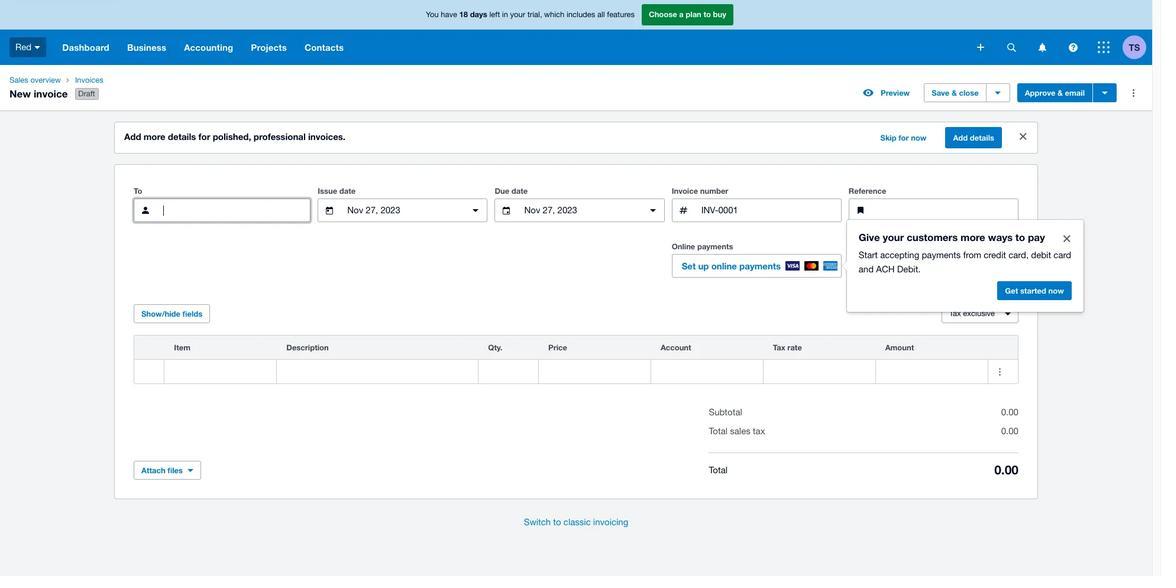 Task type: vqa. For each thing, say whether or not it's contained in the screenshot.
'Preview' button
yes



Task type: describe. For each thing, give the bounding box(es) containing it.
account
[[661, 343, 691, 353]]

number
[[700, 186, 728, 196]]

red button
[[0, 30, 53, 65]]

choose
[[649, 10, 677, 19]]

preview button
[[856, 83, 917, 102]]

description
[[286, 343, 329, 353]]

online
[[672, 242, 695, 251]]

card
[[1054, 250, 1071, 260]]

sales overview link
[[5, 75, 66, 86]]

none field inside invoice line item list element
[[165, 360, 276, 384]]

svg image up email
[[1069, 43, 1078, 52]]

invoices
[[75, 76, 103, 85]]

0 horizontal spatial details
[[168, 131, 196, 142]]

save & close button
[[924, 83, 987, 102]]

now for start accepting payments from credit card, debit card and ach debit.
[[1049, 286, 1064, 296]]

accounting
[[184, 42, 233, 53]]

total for total sales tax
[[709, 427, 728, 437]]

give your customers more ways to pay
[[859, 231, 1045, 244]]

tax exclusive
[[949, 309, 995, 318]]

show/hide
[[141, 309, 180, 319]]

approve & email
[[1025, 88, 1085, 98]]

sales
[[730, 427, 751, 437]]

approve
[[1025, 88, 1056, 98]]

currency
[[849, 242, 882, 251]]

payments inside popup button
[[740, 261, 781, 272]]

sales
[[9, 76, 28, 85]]

switch to classic invoicing button
[[514, 511, 638, 535]]

show/hide fields button
[[134, 305, 210, 324]]

svg image up approve on the right top of the page
[[1038, 43, 1046, 52]]

switch
[[524, 518, 551, 528]]

svg image
[[977, 44, 984, 51]]

features
[[607, 10, 635, 19]]

show/hide fields
[[141, 309, 202, 319]]

invoice
[[672, 186, 698, 196]]

invoice number element
[[672, 199, 842, 222]]

more line item options element
[[988, 336, 1018, 360]]

invoices.
[[308, 131, 345, 142]]

0.00 for subtotal
[[1001, 408, 1019, 418]]

18
[[459, 10, 468, 19]]

dashboard
[[62, 42, 109, 53]]

invoice line item list element
[[134, 335, 1019, 385]]

sales overview
[[9, 76, 61, 85]]

left
[[489, 10, 500, 19]]

debit.
[[897, 265, 921, 275]]

files
[[168, 466, 183, 476]]

credit
[[984, 250, 1006, 260]]

contacts
[[305, 42, 344, 53]]

online
[[711, 261, 737, 272]]

united states dollar button
[[849, 254, 1019, 278]]

Amount field
[[876, 361, 988, 383]]

ts button
[[1123, 30, 1152, 65]]

classic
[[564, 518, 591, 528]]

Due date text field
[[523, 199, 636, 222]]

business
[[127, 42, 166, 53]]

more inside status
[[144, 131, 165, 142]]

close
[[959, 88, 979, 98]]

tax exclusive button
[[942, 305, 1019, 324]]

overview
[[30, 76, 61, 85]]

add details
[[953, 133, 994, 143]]

start accepting payments from credit card, debit card and ach debit.
[[859, 250, 1071, 275]]

payments inside start accepting payments from credit card, debit card and ach debit.
[[922, 250, 961, 260]]

svg image left ts
[[1098, 41, 1110, 53]]

banner containing ts
[[0, 0, 1152, 65]]

invoicing
[[593, 518, 628, 528]]

start
[[859, 250, 878, 260]]

0 horizontal spatial payments
[[697, 242, 733, 251]]

details inside button
[[970, 133, 994, 143]]

professional
[[254, 131, 306, 142]]

To text field
[[162, 199, 310, 222]]

Issue date text field
[[346, 199, 459, 222]]

you have 18 days left in your trial, which includes all features
[[426, 10, 635, 19]]

draft
[[78, 89, 95, 98]]

svg image right svg image
[[1007, 43, 1016, 52]]

Inventory item text field
[[165, 361, 276, 383]]

ts
[[1129, 42, 1140, 52]]

days
[[470, 10, 487, 19]]

more invoice options image
[[1122, 81, 1145, 105]]

trial,
[[527, 10, 542, 19]]

0.00 for total sales tax
[[1001, 427, 1019, 437]]

all
[[597, 10, 605, 19]]

attach
[[141, 466, 165, 476]]

& for close
[[952, 88, 957, 98]]

switch to classic invoicing
[[524, 518, 628, 528]]

more line item options image
[[988, 360, 1012, 384]]

attach files
[[141, 466, 183, 476]]

contacts button
[[296, 30, 353, 65]]

currency united states dollar
[[849, 242, 957, 271]]

card,
[[1009, 250, 1029, 260]]

date for issue date
[[339, 186, 356, 196]]

Reference text field
[[877, 199, 1018, 222]]

dashboard link
[[53, 30, 118, 65]]

pay
[[1028, 231, 1045, 244]]

skip for now button
[[873, 128, 934, 147]]

get
[[1005, 286, 1018, 296]]

get started now
[[1005, 286, 1064, 296]]

customers
[[907, 231, 958, 244]]

due date
[[495, 186, 528, 196]]

projects button
[[242, 30, 296, 65]]



Task type: locate. For each thing, give the bounding box(es) containing it.
have
[[441, 10, 457, 19]]

issue date
[[318, 186, 356, 196]]

svg image inside red popup button
[[34, 46, 40, 49]]

1 vertical spatial more
[[961, 231, 985, 244]]

1 horizontal spatial more date options image
[[641, 199, 665, 222]]

1 date from the left
[[339, 186, 356, 196]]

add down 'save & close' button at the top right
[[953, 133, 968, 143]]

None field
[[165, 360, 276, 384]]

0 vertical spatial now
[[911, 133, 927, 143]]

now for add more details for polished, professional invoices.
[[911, 133, 927, 143]]

total
[[709, 427, 728, 437], [709, 465, 728, 475]]

total down subtotal
[[709, 427, 728, 437]]

due
[[495, 186, 509, 196]]

rate
[[788, 343, 802, 353]]

set up online payments button
[[672, 254, 842, 278]]

close image
[[1012, 125, 1035, 149]]

add details button
[[946, 127, 1002, 149]]

2 horizontal spatial to
[[1016, 231, 1025, 244]]

now inside get started now button
[[1049, 286, 1064, 296]]

skip for now
[[881, 133, 927, 143]]

0 horizontal spatial more
[[144, 131, 165, 142]]

polished,
[[213, 131, 251, 142]]

includes
[[567, 10, 595, 19]]

details left polished,
[[168, 131, 196, 142]]

your inside you have 18 days left in your trial, which includes all features
[[510, 10, 525, 19]]

& left email
[[1058, 88, 1063, 98]]

0 vertical spatial tax
[[949, 309, 961, 318]]

subtotal
[[709, 408, 742, 418]]

add for add more details for polished, professional invoices.
[[124, 131, 141, 142]]

0 horizontal spatial tax
[[773, 343, 785, 353]]

save
[[932, 88, 950, 98]]

united
[[877, 261, 903, 271]]

2 total from the top
[[709, 465, 728, 475]]

a
[[679, 10, 684, 19]]

save & close
[[932, 88, 979, 98]]

new
[[9, 87, 31, 100]]

1 vertical spatial 0.00
[[1001, 427, 1019, 437]]

contact element
[[134, 199, 311, 222]]

tax inside popup button
[[949, 309, 961, 318]]

for inside button
[[899, 133, 909, 143]]

2 vertical spatial to
[[553, 518, 561, 528]]

invoice number
[[672, 186, 728, 196]]

svg image
[[1098, 41, 1110, 53], [1007, 43, 1016, 52], [1038, 43, 1046, 52], [1069, 43, 1078, 52], [34, 46, 40, 49]]

banner
[[0, 0, 1152, 65]]

projects
[[251, 42, 287, 53]]

tax left rate
[[773, 343, 785, 353]]

states
[[906, 261, 931, 271]]

more date options image for due date
[[641, 199, 665, 222]]

total sales tax
[[709, 427, 765, 437]]

your right in on the top
[[510, 10, 525, 19]]

0 horizontal spatial for
[[198, 131, 210, 142]]

add inside button
[[953, 133, 968, 143]]

1 horizontal spatial date
[[512, 186, 528, 196]]

2 date from the left
[[512, 186, 528, 196]]

& for email
[[1058, 88, 1063, 98]]

to left buy
[[704, 10, 711, 19]]

0 horizontal spatial your
[[510, 10, 525, 19]]

now right started
[[1049, 286, 1064, 296]]

to left pay
[[1016, 231, 1025, 244]]

2 horizontal spatial payments
[[922, 250, 961, 260]]

tax left exclusive
[[949, 309, 961, 318]]

1 vertical spatial now
[[1049, 286, 1064, 296]]

payments up dollar
[[922, 250, 961, 260]]

qty.
[[488, 343, 502, 353]]

issue
[[318, 186, 337, 196]]

online payments
[[672, 242, 733, 251]]

set up online payments
[[682, 261, 781, 272]]

details left close image
[[970, 133, 994, 143]]

0 vertical spatial to
[[704, 10, 711, 19]]

accepting
[[880, 250, 919, 260]]

svg image right 'red'
[[34, 46, 40, 49]]

now inside skip for now button
[[911, 133, 927, 143]]

skip
[[881, 133, 897, 143]]

business button
[[118, 30, 175, 65]]

approve & email button
[[1017, 83, 1093, 102]]

and
[[859, 265, 874, 275]]

total for total
[[709, 465, 728, 475]]

give
[[859, 231, 880, 244]]

0 horizontal spatial add
[[124, 131, 141, 142]]

1 horizontal spatial your
[[883, 231, 904, 244]]

1 horizontal spatial more
[[961, 231, 985, 244]]

to
[[704, 10, 711, 19], [1016, 231, 1025, 244], [553, 518, 561, 528]]

invoice
[[34, 87, 68, 100]]

0 vertical spatial your
[[510, 10, 525, 19]]

2 & from the left
[[1058, 88, 1063, 98]]

tax inside invoice line item list element
[[773, 343, 785, 353]]

1 vertical spatial tax
[[773, 343, 785, 353]]

1 horizontal spatial now
[[1049, 286, 1064, 296]]

1 horizontal spatial add
[[953, 133, 968, 143]]

more date options image
[[464, 199, 488, 222], [641, 199, 665, 222]]

fields
[[183, 309, 202, 319]]

tout to set up payment services image
[[1055, 227, 1079, 251]]

1 more date options image from the left
[[464, 199, 488, 222]]

0 vertical spatial total
[[709, 427, 728, 437]]

total down total sales tax
[[709, 465, 728, 475]]

0 horizontal spatial now
[[911, 133, 927, 143]]

for left polished,
[[198, 131, 210, 142]]

which
[[544, 10, 565, 19]]

to inside banner
[[704, 10, 711, 19]]

1 vertical spatial to
[[1016, 231, 1025, 244]]

1 & from the left
[[952, 88, 957, 98]]

1 horizontal spatial tax
[[949, 309, 961, 318]]

1 horizontal spatial for
[[899, 133, 909, 143]]

0 horizontal spatial date
[[339, 186, 356, 196]]

add more details for polished, professional invoices. status
[[115, 123, 1038, 153]]

0 vertical spatial 0.00
[[1001, 408, 1019, 418]]

your up accepting at the right of the page
[[883, 231, 904, 244]]

tax
[[949, 309, 961, 318], [773, 343, 785, 353]]

0 vertical spatial more
[[144, 131, 165, 142]]

add up to
[[124, 131, 141, 142]]

to right switch
[[553, 518, 561, 528]]

1 horizontal spatial &
[[1058, 88, 1063, 98]]

0 horizontal spatial &
[[952, 88, 957, 98]]

invoices link
[[70, 75, 122, 86]]

you
[[426, 10, 439, 19]]

from
[[963, 250, 981, 260]]

ach
[[876, 265, 895, 275]]

2 more date options image from the left
[[641, 199, 665, 222]]

for right the skip
[[899, 133, 909, 143]]

tax for tax exclusive
[[949, 309, 961, 318]]

1 total from the top
[[709, 427, 728, 437]]

up
[[698, 261, 709, 272]]

email
[[1065, 88, 1085, 98]]

to inside button
[[553, 518, 561, 528]]

preview
[[881, 88, 910, 98]]

0.00
[[1001, 408, 1019, 418], [1001, 427, 1019, 437], [994, 463, 1019, 478]]

more date options image for issue date
[[464, 199, 488, 222]]

tax
[[753, 427, 765, 437]]

Invoice number text field
[[700, 199, 841, 222]]

debit
[[1031, 250, 1051, 260]]

tax for tax rate
[[773, 343, 785, 353]]

price
[[548, 343, 567, 353]]

date
[[339, 186, 356, 196], [512, 186, 528, 196]]

add
[[124, 131, 141, 142], [953, 133, 968, 143]]

for
[[198, 131, 210, 142], [899, 133, 909, 143]]

1 horizontal spatial details
[[970, 133, 994, 143]]

get started now button
[[998, 282, 1072, 301]]

& right save
[[952, 88, 957, 98]]

new invoice
[[9, 87, 68, 100]]

1 horizontal spatial to
[[704, 10, 711, 19]]

date for due date
[[512, 186, 528, 196]]

set
[[682, 261, 696, 272]]

your
[[510, 10, 525, 19], [883, 231, 904, 244]]

ways
[[988, 231, 1013, 244]]

date right the issue
[[339, 186, 356, 196]]

red
[[15, 42, 31, 52]]

attach files button
[[134, 461, 201, 480]]

reference
[[849, 186, 886, 196]]

0 horizontal spatial to
[[553, 518, 561, 528]]

1 vertical spatial total
[[709, 465, 728, 475]]

in
[[502, 10, 508, 19]]

started
[[1020, 286, 1046, 296]]

dollar
[[934, 261, 957, 271]]

payments right online
[[740, 261, 781, 272]]

0 horizontal spatial more date options image
[[464, 199, 488, 222]]

1 horizontal spatial payments
[[740, 261, 781, 272]]

to
[[134, 186, 142, 196]]

add for add details
[[953, 133, 968, 143]]

1 vertical spatial your
[[883, 231, 904, 244]]

payments
[[697, 242, 733, 251], [922, 250, 961, 260], [740, 261, 781, 272]]

choose a plan to buy
[[649, 10, 726, 19]]

payments up online
[[697, 242, 733, 251]]

now right the skip
[[911, 133, 927, 143]]

plan
[[686, 10, 701, 19]]

2 vertical spatial 0.00
[[994, 463, 1019, 478]]

buy
[[713, 10, 726, 19]]

date right due
[[512, 186, 528, 196]]



